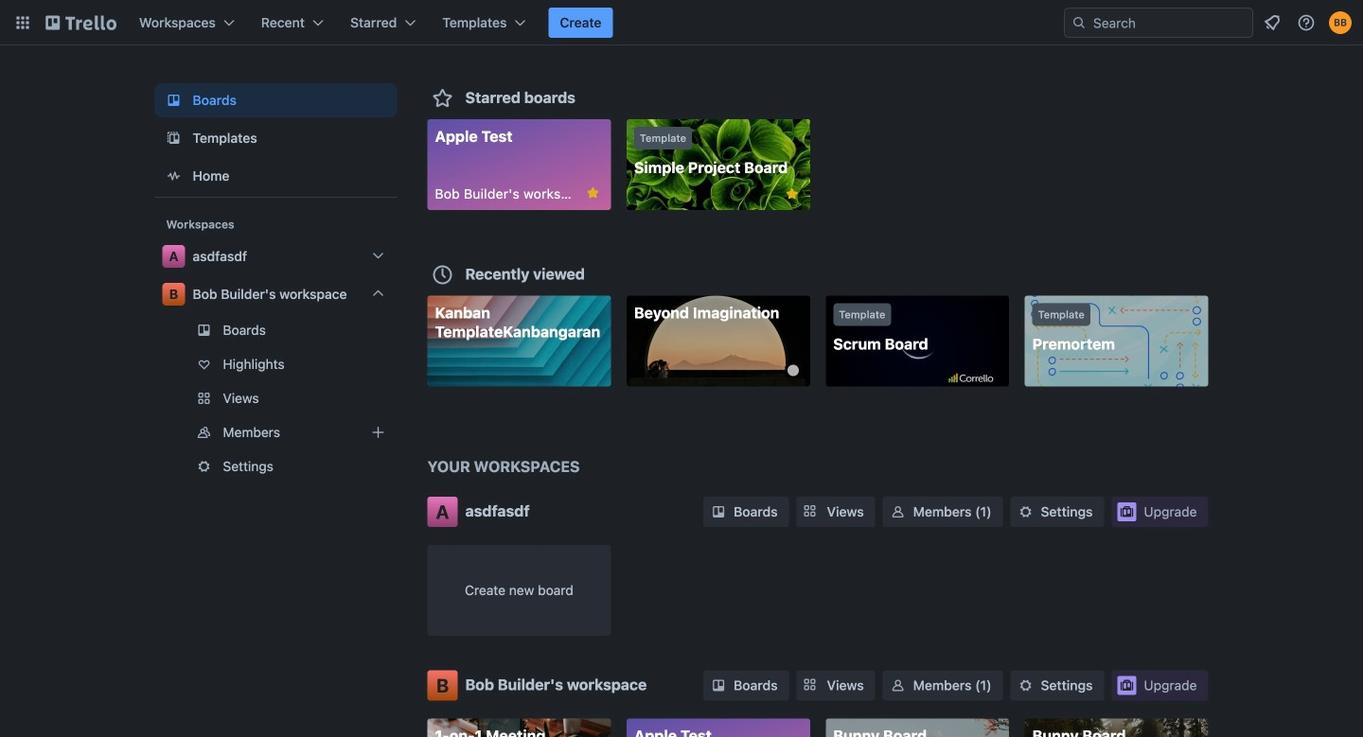 Task type: vqa. For each thing, say whether or not it's contained in the screenshot.
the Agile Board Template | Trello link
no



Task type: locate. For each thing, give the bounding box(es) containing it.
open information menu image
[[1298, 13, 1317, 32]]

click to unstar this board. it will be removed from your starred list. image
[[784, 186, 801, 203]]

Search field
[[1087, 9, 1253, 36]]

back to home image
[[45, 8, 116, 38]]

sm image
[[709, 503, 728, 522], [889, 503, 908, 522], [1017, 503, 1036, 522], [709, 677, 728, 696], [889, 677, 908, 696]]

home image
[[162, 165, 185, 188]]

bob builder (bobbuilder40) image
[[1330, 11, 1353, 34]]



Task type: describe. For each thing, give the bounding box(es) containing it.
0 notifications image
[[1262, 11, 1284, 34]]

primary element
[[0, 0, 1364, 45]]

add image
[[367, 421, 390, 444]]

board image
[[162, 89, 185, 112]]

sm image
[[1017, 677, 1036, 696]]

there is new activity on this board. image
[[788, 365, 799, 376]]

template board image
[[162, 127, 185, 150]]

click to unstar this board. it will be removed from your starred list. image
[[585, 185, 602, 202]]

search image
[[1072, 15, 1087, 30]]



